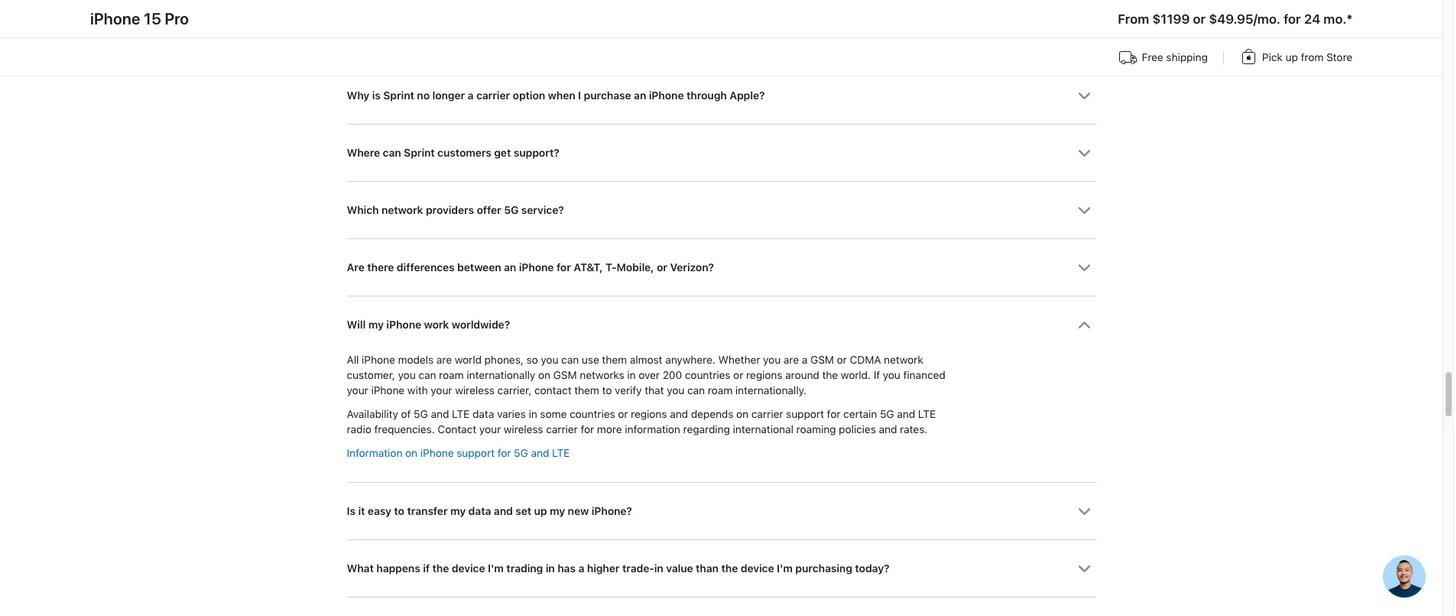 Task type: locate. For each thing, give the bounding box(es) containing it.
1 horizontal spatial on
[[538, 369, 551, 381]]

5g
[[504, 204, 519, 217], [414, 408, 428, 421], [880, 408, 895, 421], [514, 447, 528, 460]]

0 horizontal spatial carrier
[[476, 90, 510, 102]]

/mo.
[[1254, 11, 1281, 27]]

world
[[455, 354, 482, 366]]

carrier left option
[[476, 90, 510, 102]]

2 horizontal spatial on
[[737, 408, 749, 421]]

carrier up international
[[752, 408, 784, 421]]

financed
[[904, 369, 946, 381]]

list
[[90, 46, 1353, 73]]

support down contact
[[457, 447, 495, 460]]

to
[[602, 384, 612, 397], [394, 506, 405, 518]]

1 vertical spatial roam
[[708, 384, 733, 397]]

1 horizontal spatial i'm
[[777, 563, 793, 575]]

or up more
[[618, 408, 628, 421]]

what happens if the device i'm trading in has a higher trade-in value than the device i'm purchasing today? button
[[347, 541, 1097, 597]]

1 horizontal spatial regions
[[747, 369, 783, 381]]

0 vertical spatial countries
[[685, 369, 731, 381]]

customer,
[[347, 369, 395, 381]]

0 vertical spatial sprint
[[383, 90, 414, 102]]

2 horizontal spatial a
[[802, 354, 808, 366]]

1 horizontal spatial an
[[634, 90, 647, 102]]

or right mobile,
[[657, 262, 668, 274]]

in inside availability of 5g and lte data varies in some countries or regions and depends on carrier support for certain 5g and lte radio frequencies. contact your wireless carrier for more information regarding international roaming policies and rates.
[[529, 408, 537, 421]]

0 horizontal spatial device
[[452, 563, 485, 575]]

1 vertical spatial a
[[802, 354, 808, 366]]

0 vertical spatial regions
[[747, 369, 783, 381]]

differences
[[397, 262, 455, 274]]

availability
[[347, 408, 398, 421]]

your down varies
[[479, 424, 501, 436]]

to right the easy
[[394, 506, 405, 518]]

where can sprint customers get support? button
[[347, 125, 1097, 181]]

data
[[473, 408, 494, 421], [469, 506, 491, 518]]

network right which
[[382, 204, 423, 217]]

regions up information
[[631, 408, 667, 421]]

internationally
[[467, 369, 536, 381]]

contact
[[535, 384, 572, 397]]

to down 'networks'
[[602, 384, 612, 397]]

a right has
[[579, 563, 585, 575]]

1 chevrondown image from the top
[[1078, 319, 1091, 332]]

chevrondown image inside what happens if the device i'm trading in has a higher trade-in value than the device i'm purchasing today? dropdown button
[[1078, 563, 1091, 576]]

carrier,
[[498, 384, 532, 397]]

lte down some
[[552, 447, 570, 460]]

you right so
[[541, 354, 559, 366]]

0 horizontal spatial a
[[468, 90, 474, 102]]

chevrondown image
[[1078, 90, 1091, 103], [1078, 147, 1091, 160], [1078, 204, 1091, 217], [1078, 262, 1091, 275]]

transfer
[[407, 506, 448, 518]]

1 vertical spatial regions
[[631, 408, 667, 421]]

sprint for can
[[404, 147, 435, 159]]

why is sprint no longer a carrier option when i purchase an iphone through apple? button
[[347, 67, 1097, 124]]

1 vertical spatial them
[[575, 384, 600, 397]]

on up contact at the left
[[538, 369, 551, 381]]

countries down anywhere.
[[685, 369, 731, 381]]

list item containing will my iphone work worldwide?
[[347, 296, 1097, 483]]

0 horizontal spatial network
[[382, 204, 423, 217]]

regions
[[747, 369, 783, 381], [631, 408, 667, 421]]

data left set
[[469, 506, 491, 518]]

i
[[578, 90, 581, 102]]

radio
[[347, 424, 372, 436]]

0 horizontal spatial lte
[[452, 408, 470, 421]]

0 vertical spatial on
[[538, 369, 551, 381]]

i'm left purchasing
[[777, 563, 793, 575]]

information
[[625, 424, 681, 436]]

0 vertical spatial a
[[468, 90, 474, 102]]

regions inside the all iphone models are world phones, so you can use them almost anywhere. whether you are a gsm or cdma network customer, you can roam internationally on gsm networks in over 200 countries or regions around the world. if you financed your iphone with your wireless carrier, contact them to verify that you can roam internationally.
[[747, 369, 783, 381]]

are up around
[[784, 354, 799, 366]]

a
[[468, 90, 474, 102], [802, 354, 808, 366], [579, 563, 585, 575]]

0 horizontal spatial i'm
[[488, 563, 504, 575]]

for
[[1284, 11, 1302, 27], [557, 262, 571, 274], [827, 408, 841, 421], [581, 424, 594, 436], [498, 447, 511, 460]]

the left world.
[[823, 369, 838, 381]]

chevrondown image inside why is sprint no longer a carrier option when i purchase an iphone through apple? dropdown button
[[1078, 90, 1091, 103]]

0 horizontal spatial roam
[[439, 369, 464, 381]]

2 vertical spatial a
[[579, 563, 585, 575]]

0 horizontal spatial my
[[368, 319, 384, 331]]

the inside the all iphone models are world phones, so you can use them almost anywhere. whether you are a gsm or cdma network customer, you can roam internationally on gsm networks in over 200 countries or regions around the world. if you financed your iphone with your wireless carrier, contact them to verify that you can roam internationally.
[[823, 369, 838, 381]]

list item
[[347, 0, 1097, 9], [347, 296, 1097, 483], [347, 597, 1097, 616]]

support inside availability of 5g and lte data varies in some countries or regions and depends on carrier support for certain 5g and lte radio frequencies. contact your wireless carrier for more information regarding international roaming policies and rates.
[[786, 408, 825, 421]]

information
[[347, 447, 403, 460]]

a right longer
[[468, 90, 474, 102]]

up right pick at the right
[[1286, 51, 1299, 63]]

1 vertical spatial data
[[469, 506, 491, 518]]

1 vertical spatial on
[[737, 408, 749, 421]]

1 horizontal spatial a
[[579, 563, 585, 575]]

regions up "internationally."
[[747, 369, 783, 381]]

0 vertical spatial carrier
[[476, 90, 510, 102]]

them
[[602, 354, 627, 366], [575, 384, 600, 397]]

1 vertical spatial countries
[[570, 408, 615, 421]]

and left rates.
[[879, 424, 897, 436]]

carrier
[[476, 90, 510, 102], [752, 408, 784, 421], [546, 424, 578, 436]]

0 vertical spatial them
[[602, 354, 627, 366]]

sprint right is
[[383, 90, 414, 102]]

on up international
[[737, 408, 749, 421]]

i'm left the trading
[[488, 563, 504, 575]]

1 device from the left
[[452, 563, 485, 575]]

0 vertical spatial wireless
[[455, 384, 495, 397]]

an right between
[[504, 262, 516, 274]]

2 horizontal spatial the
[[823, 369, 838, 381]]

1 vertical spatial an
[[504, 262, 516, 274]]

1 horizontal spatial to
[[602, 384, 612, 397]]

with
[[408, 384, 428, 397]]

0 horizontal spatial countries
[[570, 408, 615, 421]]

roam up depends
[[708, 384, 733, 397]]

1 vertical spatial gsm
[[554, 369, 577, 381]]

data inside is it easy to transfer my data and set up my new iphone? dropdown button
[[469, 506, 491, 518]]

them up 'networks'
[[602, 354, 627, 366]]

or right $1199 on the right of page
[[1194, 11, 1206, 27]]

the
[[823, 369, 838, 381], [433, 563, 449, 575], [722, 563, 738, 575]]

countries up more
[[570, 408, 615, 421]]

2 vertical spatial list item
[[347, 597, 1097, 616]]

iphone up customer,
[[362, 354, 395, 366]]

my right transfer
[[451, 506, 466, 518]]

depends
[[691, 408, 734, 421]]

5g right of
[[414, 408, 428, 421]]

0 horizontal spatial wireless
[[455, 384, 495, 397]]

device right than at the bottom of page
[[741, 563, 774, 575]]

1 vertical spatial carrier
[[752, 408, 784, 421]]

for left at&t,
[[557, 262, 571, 274]]

a inside what happens if the device i'm trading in has a higher trade-in value than the device i'm purchasing today? dropdown button
[[579, 563, 585, 575]]

in left some
[[529, 408, 537, 421]]

0 vertical spatial support
[[786, 408, 825, 421]]

service?
[[522, 204, 564, 217]]

2 chevrondown image from the top
[[1078, 147, 1091, 160]]

1 horizontal spatial network
[[884, 354, 924, 366]]

at&t,
[[574, 262, 603, 274]]

value
[[666, 563, 693, 575]]

0 vertical spatial list item
[[347, 0, 1097, 9]]

certain
[[844, 408, 878, 421]]

is it easy to transfer my data and set up my new iphone? button
[[347, 483, 1097, 540]]

will my iphone work worldwide? button
[[347, 297, 1097, 353]]

set
[[516, 506, 532, 518]]

1 vertical spatial network
[[884, 354, 924, 366]]

and down some
[[531, 447, 549, 460]]

to inside is it easy to transfer my data and set up my new iphone? dropdown button
[[394, 506, 405, 518]]

has
[[558, 563, 576, 575]]

what
[[347, 563, 374, 575]]

sprint for is
[[383, 90, 414, 102]]

store
[[1327, 51, 1353, 63]]

can up with
[[419, 369, 436, 381]]

the right if
[[433, 563, 449, 575]]

world.
[[841, 369, 871, 381]]

lte up rates.
[[919, 408, 936, 421]]

in left has
[[546, 563, 555, 575]]

lte up contact
[[452, 408, 470, 421]]

a up around
[[802, 354, 808, 366]]

sprint left customers
[[404, 147, 435, 159]]

my
[[368, 319, 384, 331], [451, 506, 466, 518], [550, 506, 565, 518]]

them down 'networks'
[[575, 384, 600, 397]]

wireless down varies
[[504, 424, 543, 436]]

1 horizontal spatial lte
[[552, 447, 570, 460]]

4 chevrondown image from the top
[[1078, 262, 1091, 275]]

chevrondown image
[[1078, 319, 1091, 332], [1078, 506, 1091, 519], [1078, 563, 1091, 576]]

2 i'm from the left
[[777, 563, 793, 575]]

1 vertical spatial to
[[394, 506, 405, 518]]

1 horizontal spatial countries
[[685, 369, 731, 381]]

from $1199 or $49.95 /mo. for 24 mo. *
[[1118, 11, 1353, 27]]

1 horizontal spatial roam
[[708, 384, 733, 397]]

0 vertical spatial gsm
[[811, 354, 834, 366]]

you up "internationally."
[[763, 354, 781, 366]]

trade-
[[623, 563, 655, 575]]

0 vertical spatial to
[[602, 384, 612, 397]]

1 horizontal spatial support
[[786, 408, 825, 421]]

chevrondown image inside the are there differences between an iphone for at&t, t-mobile, or verizon? dropdown button
[[1078, 262, 1091, 275]]

an
[[634, 90, 647, 102], [504, 262, 516, 274]]

and left set
[[494, 506, 513, 518]]

networks
[[580, 369, 625, 381]]

carrier down some
[[546, 424, 578, 436]]

2 vertical spatial carrier
[[546, 424, 578, 436]]

chevrondown image inside which network providers offer 5g service? "dropdown button"
[[1078, 204, 1091, 217]]

sprint
[[383, 90, 414, 102], [404, 147, 435, 159]]

1 horizontal spatial wireless
[[504, 424, 543, 436]]

your right with
[[431, 384, 452, 397]]

iphone left at&t,
[[519, 262, 554, 274]]

support up roaming
[[786, 408, 825, 421]]

1 horizontal spatial device
[[741, 563, 774, 575]]

0 vertical spatial network
[[382, 204, 423, 217]]

1 vertical spatial support
[[457, 447, 495, 460]]

list containing free shipping
[[90, 46, 1353, 73]]

5g right offer
[[504, 204, 519, 217]]

gsm up around
[[811, 354, 834, 366]]

chevrondown image inside where can sprint customers get support? dropdown button
[[1078, 147, 1091, 160]]

0 horizontal spatial on
[[405, 447, 418, 460]]

0 vertical spatial roam
[[439, 369, 464, 381]]

1 chevrondown image from the top
[[1078, 90, 1091, 103]]

for up roaming
[[827, 408, 841, 421]]

0 horizontal spatial are
[[437, 354, 452, 366]]

1 vertical spatial sprint
[[404, 147, 435, 159]]

to inside the all iphone models are world phones, so you can use them almost anywhere. whether you are a gsm or cdma network customer, you can roam internationally on gsm networks in over 200 countries or regions around the world. if you financed your iphone with your wireless carrier, contact them to verify that you can roam internationally.
[[602, 384, 612, 397]]

chevrondown image for why is sprint no longer a carrier option when i purchase an iphone through apple?
[[1078, 90, 1091, 103]]

2 list item from the top
[[347, 296, 1097, 483]]

0 vertical spatial chevrondown image
[[1078, 319, 1091, 332]]

option
[[513, 90, 545, 102]]

0 vertical spatial data
[[473, 408, 494, 421]]

your inside availability of 5g and lte data varies in some countries or regions and depends on carrier support for certain 5g and lte radio frequencies. contact your wireless carrier for more information regarding international roaming policies and rates.
[[479, 424, 501, 436]]

5g down varies
[[514, 447, 528, 460]]

gsm
[[811, 354, 834, 366], [554, 369, 577, 381]]

my left new
[[550, 506, 565, 518]]

chevrondown image for iphone?
[[1078, 506, 1091, 519]]

0 horizontal spatial them
[[575, 384, 600, 397]]

device right if
[[452, 563, 485, 575]]

for inside dropdown button
[[557, 262, 571, 274]]

iphone down contact
[[421, 447, 454, 460]]

0 horizontal spatial regions
[[631, 408, 667, 421]]

network inside "dropdown button"
[[382, 204, 423, 217]]

2 chevrondown image from the top
[[1078, 506, 1091, 519]]

in up 'verify'
[[627, 369, 636, 381]]

can up depends
[[688, 384, 705, 397]]

the right than at the bottom of page
[[722, 563, 738, 575]]

0 horizontal spatial to
[[394, 506, 405, 518]]

data left varies
[[473, 408, 494, 421]]

all
[[347, 354, 359, 366]]

your
[[347, 384, 368, 397], [431, 384, 452, 397], [479, 424, 501, 436]]

and up contact
[[431, 408, 449, 421]]

network up financed
[[884, 354, 924, 366]]

frequencies.
[[374, 424, 435, 436]]

varies
[[497, 408, 526, 421]]

can inside dropdown button
[[383, 147, 401, 159]]

than
[[696, 563, 719, 575]]

3 chevrondown image from the top
[[1078, 563, 1091, 576]]

up right set
[[534, 506, 547, 518]]

1 horizontal spatial up
[[1286, 51, 1299, 63]]

chevrondown image inside is it easy to transfer my data and set up my new iphone? dropdown button
[[1078, 506, 1091, 519]]

1 vertical spatial chevrondown image
[[1078, 506, 1091, 519]]

on down frequencies. at the bottom of page
[[405, 447, 418, 460]]

why is sprint no longer a carrier option when i purchase an iphone through apple?
[[347, 90, 765, 102]]

on inside availability of 5g and lte data varies in some countries or regions and depends on carrier support for certain 5g and lte radio frequencies. contact your wireless carrier for more information regarding international roaming policies and rates.
[[737, 408, 749, 421]]

can
[[383, 147, 401, 159], [561, 354, 579, 366], [419, 369, 436, 381], [688, 384, 705, 397]]

of
[[401, 408, 411, 421]]

1 vertical spatial up
[[534, 506, 547, 518]]

2 vertical spatial chevrondown image
[[1078, 563, 1091, 576]]

up
[[1286, 51, 1299, 63], [534, 506, 547, 518]]

trading
[[507, 563, 543, 575]]

1 horizontal spatial are
[[784, 354, 799, 366]]

you right if
[[883, 369, 901, 381]]

support
[[786, 408, 825, 421], [457, 447, 495, 460]]

are left world
[[437, 354, 452, 366]]

0 horizontal spatial an
[[504, 262, 516, 274]]

on
[[538, 369, 551, 381], [737, 408, 749, 421], [405, 447, 418, 460]]

it
[[358, 506, 365, 518]]

gsm up contact at the left
[[554, 369, 577, 381]]

you
[[541, 354, 559, 366], [763, 354, 781, 366], [398, 369, 416, 381], [883, 369, 901, 381], [667, 384, 685, 397]]

chevrondown image for in
[[1078, 563, 1091, 576]]

wireless down internationally
[[455, 384, 495, 397]]

3 chevrondown image from the top
[[1078, 204, 1091, 217]]

your down customer,
[[347, 384, 368, 397]]

1 are from the left
[[437, 354, 452, 366]]

1 horizontal spatial your
[[431, 384, 452, 397]]

0 horizontal spatial up
[[534, 506, 547, 518]]

and up rates.
[[897, 408, 916, 421]]

apple?
[[730, 90, 765, 102]]

in inside the all iphone models are world phones, so you can use them almost anywhere. whether you are a gsm or cdma network customer, you can roam internationally on gsm networks in over 200 countries or regions around the world. if you financed your iphone with your wireless carrier, contact them to verify that you can roam internationally.
[[627, 369, 636, 381]]

or up world.
[[837, 354, 847, 366]]

my right the will
[[368, 319, 384, 331]]

2 horizontal spatial your
[[479, 424, 501, 436]]

roam down world
[[439, 369, 464, 381]]

mobile,
[[617, 262, 654, 274]]

an right purchase
[[634, 90, 647, 102]]

t-
[[606, 262, 617, 274]]

0 horizontal spatial gsm
[[554, 369, 577, 381]]

can left use
[[561, 354, 579, 366]]

can right where
[[383, 147, 401, 159]]

1 vertical spatial wireless
[[504, 424, 543, 436]]

1 vertical spatial list item
[[347, 296, 1097, 483]]



Task type: describe. For each thing, give the bounding box(es) containing it.
for left 24
[[1284, 11, 1302, 27]]

are
[[347, 262, 365, 274]]

will my iphone work worldwide?
[[347, 319, 510, 331]]

chevrondown image inside will my iphone work worldwide? dropdown button
[[1078, 319, 1091, 332]]

or inside availability of 5g and lte data varies in some countries or regions and depends on carrier support for certain 5g and lte radio frequencies. contact your wireless carrier for more information regarding international roaming policies and rates.
[[618, 408, 628, 421]]

0 vertical spatial up
[[1286, 51, 1299, 63]]

in left value
[[655, 563, 664, 575]]

so
[[527, 354, 538, 366]]

around
[[786, 369, 820, 381]]

1 i'm from the left
[[488, 563, 504, 575]]

my inside list item
[[368, 319, 384, 331]]

$49.95
[[1209, 11, 1254, 27]]

or down whether
[[734, 369, 744, 381]]

2 horizontal spatial my
[[550, 506, 565, 518]]

iphone down customer,
[[371, 384, 405, 397]]

longer
[[433, 90, 465, 102]]

2 horizontal spatial carrier
[[752, 408, 784, 421]]

roaming
[[797, 424, 836, 436]]

1 horizontal spatial the
[[722, 563, 738, 575]]

2 vertical spatial on
[[405, 447, 418, 460]]

a inside the all iphone models are world phones, so you can use them almost anywhere. whether you are a gsm or cdma network customer, you can roam internationally on gsm networks in over 200 countries or regions around the world. if you financed your iphone with your wireless carrier, contact them to verify that you can roam internationally.
[[802, 354, 808, 366]]

2 horizontal spatial lte
[[919, 408, 936, 421]]

almost
[[630, 354, 663, 366]]

network inside the all iphone models are world phones, so you can use them almost anywhere. whether you are a gsm or cdma network customer, you can roam internationally on gsm networks in over 200 countries or regions around the world. if you financed your iphone with your wireless carrier, contact them to verify that you can roam internationally.
[[884, 354, 924, 366]]

wireless inside availability of 5g and lte data varies in some countries or regions and depends on carrier support for certain 5g and lte radio frequencies. contact your wireless carrier for more information regarding international roaming policies and rates.
[[504, 424, 543, 436]]

all iphone models are world phones, so you can use them almost anywhere. whether you are a gsm or cdma network customer, you can roam internationally on gsm networks in over 200 countries or regions around the world. if you financed your iphone with your wireless carrier, contact them to verify that you can roam internationally.
[[347, 354, 946, 397]]

offer
[[477, 204, 502, 217]]

chevrondown image for where can sprint customers get support?
[[1078, 147, 1091, 160]]

phones,
[[485, 354, 524, 366]]

2 are from the left
[[784, 354, 799, 366]]

carrier inside dropdown button
[[476, 90, 510, 102]]

international
[[733, 424, 794, 436]]

are there differences between an iphone for at&t, t-mobile, or verizon? button
[[347, 239, 1097, 296]]

what happens if the device i'm trading in has a higher trade-in value than the device i'm purchasing today?
[[347, 563, 890, 575]]

some
[[540, 408, 567, 421]]

which network providers offer 5g service?
[[347, 204, 564, 217]]

that
[[645, 384, 664, 397]]

today?
[[855, 563, 890, 575]]

easy
[[368, 506, 392, 518]]

whether
[[719, 354, 761, 366]]

get
[[494, 147, 511, 159]]

there
[[367, 262, 394, 274]]

through
[[687, 90, 727, 102]]

if
[[874, 369, 880, 381]]

rates.
[[900, 424, 928, 436]]

happens
[[377, 563, 420, 575]]

availability of 5g and lte data varies in some countries or regions and depends on carrier support for certain 5g and lte radio frequencies. contact your wireless carrier for more information regarding international roaming policies and rates.
[[347, 408, 936, 436]]

0 horizontal spatial support
[[457, 447, 495, 460]]

information on iphone support for 5g and lte link
[[347, 447, 570, 460]]

1 list item from the top
[[347, 0, 1097, 9]]

worldwide?
[[452, 319, 510, 331]]

wireless inside the all iphone models are world phones, so you can use them almost anywhere. whether you are a gsm or cdma network customer, you can roam internationally on gsm networks in over 200 countries or regions around the world. if you financed your iphone with your wireless carrier, contact them to verify that you can roam internationally.
[[455, 384, 495, 397]]

you down 200
[[667, 384, 685, 397]]

work
[[424, 319, 449, 331]]

0 vertical spatial an
[[634, 90, 647, 102]]

200
[[663, 369, 682, 381]]

0 horizontal spatial your
[[347, 384, 368, 397]]

shipping
[[1167, 51, 1208, 63]]

5g inside "dropdown button"
[[504, 204, 519, 217]]

mo.
[[1324, 11, 1347, 27]]

chevrondown image for which network providers offer 5g service?
[[1078, 204, 1091, 217]]

cdma
[[850, 354, 881, 366]]

from
[[1118, 11, 1150, 27]]

on inside the all iphone models are world phones, so you can use them almost anywhere. whether you are a gsm or cdma network customer, you can roam internationally on gsm networks in over 200 countries or regions around the world. if you financed your iphone with your wireless carrier, contact them to verify that you can roam internationally.
[[538, 369, 551, 381]]

1 horizontal spatial them
[[602, 354, 627, 366]]

will
[[347, 319, 366, 331]]

providers
[[426, 204, 474, 217]]

you down models
[[398, 369, 416, 381]]

or inside dropdown button
[[657, 262, 668, 274]]

customers
[[438, 147, 492, 159]]

data inside availability of 5g and lte data varies in some countries or regions and depends on carrier support for certain 5g and lte radio frequencies. contact your wireless carrier for more information regarding international roaming policies and rates.
[[473, 408, 494, 421]]

use
[[582, 354, 599, 366]]

models
[[398, 354, 434, 366]]

free shipping
[[1142, 51, 1208, 63]]

when
[[548, 90, 576, 102]]

iphone left work
[[387, 319, 421, 331]]

iphone left through at the left top of page
[[649, 90, 684, 102]]

countries inside availability of 5g and lte data varies in some countries or regions and depends on carrier support for certain 5g and lte radio frequencies. contact your wireless carrier for more information regarding international roaming policies and rates.
[[570, 408, 615, 421]]

iphone?
[[592, 506, 632, 518]]

0 horizontal spatial the
[[433, 563, 449, 575]]

and inside dropdown button
[[494, 506, 513, 518]]

is it easy to transfer my data and set up my new iphone?
[[347, 506, 632, 518]]

iphone 15 pro link
[[90, 9, 189, 28]]

new
[[568, 506, 589, 518]]

and up information
[[670, 408, 688, 421]]

purchase
[[584, 90, 632, 102]]

contact
[[438, 424, 477, 436]]

for down varies
[[498, 447, 511, 460]]

support?
[[514, 147, 560, 159]]

are there differences between an iphone for at&t, t-mobile, or verizon?
[[347, 262, 714, 274]]

where
[[347, 147, 380, 159]]

no
[[417, 90, 430, 102]]

anywhere.
[[666, 354, 716, 366]]

pick up from store
[[1263, 51, 1353, 63]]

policies
[[839, 424, 876, 436]]

iphone 15 pro
[[90, 9, 189, 28]]

is
[[372, 90, 381, 102]]

1 horizontal spatial carrier
[[546, 424, 578, 436]]

if
[[423, 563, 430, 575]]

is
[[347, 506, 356, 518]]

chevrondown image for are there differences between an iphone for at&t, t-mobile, or verizon?
[[1078, 262, 1091, 275]]

from
[[1301, 51, 1324, 63]]

verify
[[615, 384, 642, 397]]

$1199
[[1153, 11, 1190, 27]]

a inside why is sprint no longer a carrier option when i purchase an iphone through apple? dropdown button
[[468, 90, 474, 102]]

3 list item from the top
[[347, 597, 1097, 616]]

regarding
[[683, 424, 730, 436]]

*
[[1347, 11, 1353, 27]]

countries inside the all iphone models are world phones, so you can use them almost anywhere. whether you are a gsm or cdma network customer, you can roam internationally on gsm networks in over 200 countries or regions around the world. if you financed your iphone with your wireless carrier, contact them to verify that you can roam internationally.
[[685, 369, 731, 381]]

which network providers offer 5g service? button
[[347, 182, 1097, 239]]

verizon?
[[670, 262, 714, 274]]

why
[[347, 90, 370, 102]]

purchasing
[[796, 563, 853, 575]]

1 horizontal spatial my
[[451, 506, 466, 518]]

up inside dropdown button
[[534, 506, 547, 518]]

5g right "certain"
[[880, 408, 895, 421]]

free
[[1142, 51, 1164, 63]]

2 device from the left
[[741, 563, 774, 575]]

for left more
[[581, 424, 594, 436]]

1 horizontal spatial gsm
[[811, 354, 834, 366]]

where can sprint customers get support?
[[347, 147, 560, 159]]

pick
[[1263, 51, 1283, 63]]

regions inside availability of 5g and lte data varies in some countries or regions and depends on carrier support for certain 5g and lte radio frequencies. contact your wireless carrier for more information regarding international roaming policies and rates.
[[631, 408, 667, 421]]



Task type: vqa. For each thing, say whether or not it's contained in the screenshot.
Specs
no



